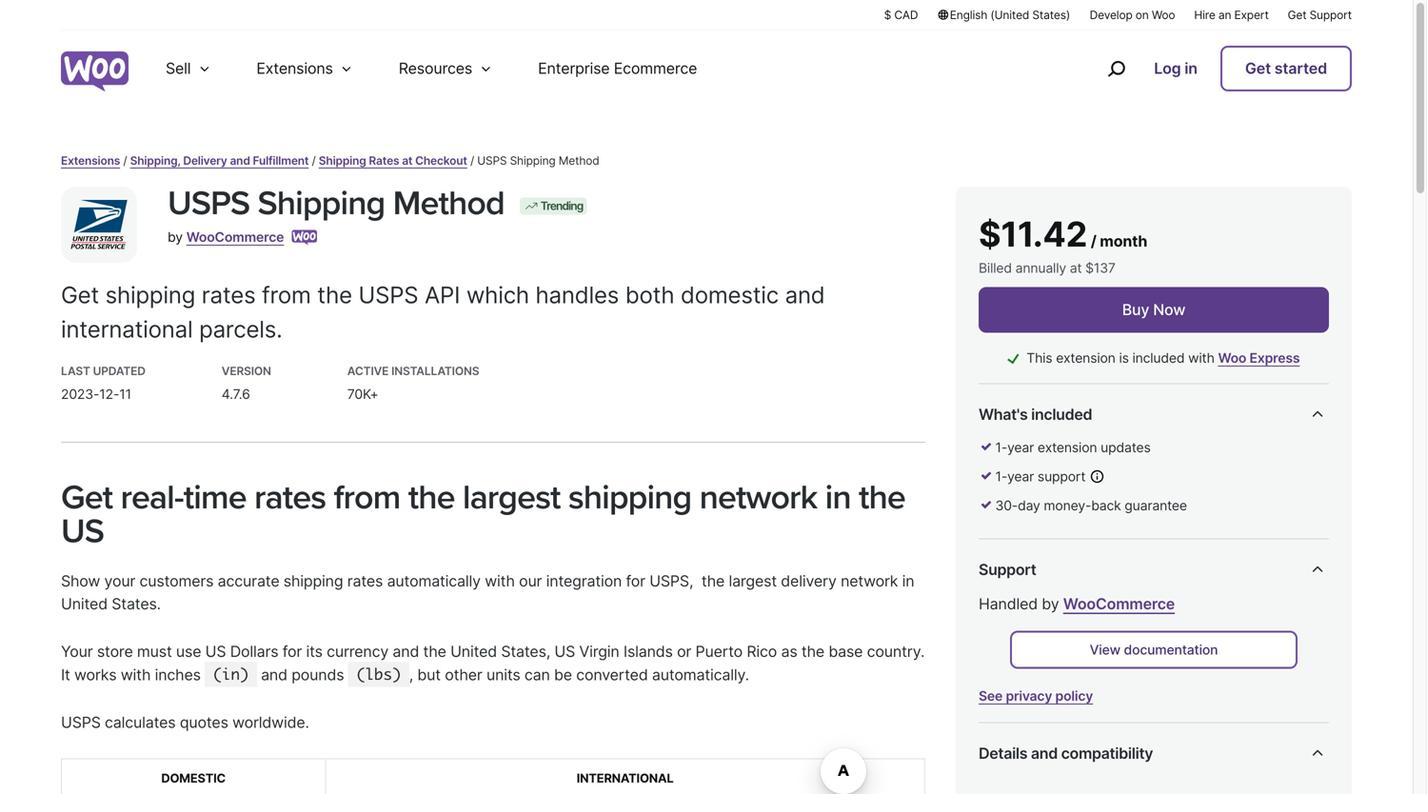 Task type: locate. For each thing, give the bounding box(es) containing it.
active
[[347, 364, 389, 378]]

extension left is
[[1056, 350, 1115, 366]]

installations
[[391, 364, 479, 378]]

(in) and pounds (lbs) , but other units can be converted automatically.
[[213, 665, 749, 684]]

1 horizontal spatial in
[[902, 572, 914, 590]]

by
[[168, 229, 183, 245], [1042, 595, 1059, 613]]

1 horizontal spatial woocommerce link
[[1063, 595, 1175, 613]]

30-
[[995, 497, 1018, 514]]

united up (in) and pounds (lbs) , but other units can be converted automatically.
[[450, 642, 497, 661]]

largest inside get real-time rates from the largest shipping network in the us
[[463, 478, 560, 518]]

included right is
[[1132, 350, 1185, 366]]

get started link
[[1220, 46, 1352, 91]]

1 horizontal spatial extensions
[[256, 59, 333, 78]]

2 1- from the top
[[995, 468, 1007, 485]]

usps left api
[[358, 281, 418, 309]]

0 horizontal spatial extensions
[[61, 154, 120, 168]]

shipping right 'accurate'
[[284, 572, 343, 590]]

at right rates
[[402, 154, 413, 168]]

english
[[950, 8, 987, 22]]

extra information image
[[1089, 469, 1105, 484]]

2 vertical spatial in
[[902, 572, 914, 590]]

1 horizontal spatial united
[[450, 642, 497, 661]]

united down show
[[61, 595, 108, 613]]

0 horizontal spatial from
[[262, 281, 311, 309]]

1 vertical spatial extensions
[[61, 154, 120, 168]]

0 horizontal spatial shipping
[[105, 281, 195, 309]]

with left our
[[485, 572, 515, 590]]

0 horizontal spatial at
[[402, 154, 413, 168]]

1 vertical spatial chevron up image
[[1306, 742, 1329, 765]]

year up day at the bottom right of page
[[1007, 468, 1034, 485]]

on
[[1136, 8, 1149, 22]]

year
[[1007, 439, 1034, 456], [1007, 468, 1034, 485]]

included
[[1132, 350, 1185, 366], [1031, 405, 1092, 424]]

this
[[1027, 350, 1052, 366]]

search image
[[1101, 53, 1131, 84]]

from up show your customers accurate shipping rates automatically with our integration for usps,
[[334, 478, 400, 518]]

year for extension
[[1007, 439, 1034, 456]]

1 horizontal spatial for
[[626, 572, 645, 590]]

1 horizontal spatial with
[[485, 572, 515, 590]]

and down dollars
[[261, 665, 287, 684]]

country.
[[867, 642, 925, 661]]

view documentation link
[[1010, 631, 1298, 669]]

for left usps,
[[626, 572, 645, 590]]

woocommerce up view
[[1063, 595, 1175, 613]]

0 horizontal spatial woocommerce link
[[186, 229, 284, 245]]

back
[[1091, 497, 1121, 514]]

at left $137
[[1070, 260, 1082, 276]]

1 year from the top
[[1007, 439, 1034, 456]]

by right product icon
[[168, 229, 183, 245]]

shipping up usps,
[[568, 478, 692, 518]]

get for get real-time rates from the largest shipping network in the us
[[61, 478, 113, 518]]

by right handled
[[1042, 595, 1059, 613]]

0 horizontal spatial united
[[61, 595, 108, 613]]

2 year from the top
[[1007, 468, 1034, 485]]

2 vertical spatial rates
[[347, 572, 383, 590]]

0 vertical spatial in
[[1185, 59, 1198, 78]]

us inside get real-time rates from the largest shipping network in the us
[[61, 511, 104, 552]]

inches
[[155, 665, 201, 684]]

in inside the largest delivery network in united states.
[[902, 572, 914, 590]]

1 vertical spatial with
[[485, 572, 515, 590]]

12-
[[99, 386, 119, 402]]

1 horizontal spatial network
[[841, 572, 898, 590]]

0 horizontal spatial for
[[283, 642, 302, 661]]

woocommerce link up view
[[1063, 595, 1175, 613]]

2 horizontal spatial shipping
[[568, 478, 692, 518]]

get up international
[[61, 281, 99, 309]]

2 horizontal spatial with
[[1188, 350, 1215, 366]]

/ for $11.42
[[1091, 232, 1097, 250]]

rico
[[747, 642, 777, 661]]

0 horizontal spatial included
[[1031, 405, 1092, 424]]

converted
[[576, 665, 648, 684]]

1 horizontal spatial support
[[1310, 8, 1352, 22]]

1 horizontal spatial from
[[334, 478, 400, 518]]

0 horizontal spatial by
[[168, 229, 183, 245]]

us up show
[[61, 511, 104, 552]]

0 vertical spatial woocommerce
[[186, 229, 284, 245]]

0 vertical spatial united
[[61, 595, 108, 613]]

usps,
[[649, 572, 693, 590]]

support up started
[[1310, 8, 1352, 22]]

usps up by woocommerce
[[168, 183, 250, 224]]

shipping
[[105, 281, 195, 309], [568, 478, 692, 518], [284, 572, 343, 590]]

0 vertical spatial network
[[699, 478, 817, 518]]

(united
[[991, 8, 1029, 22]]

1 vertical spatial at
[[1070, 260, 1082, 276]]

must
[[137, 642, 172, 661]]

sell
[[166, 59, 191, 78]]

united inside your store must use us dollars for its currency and the united states, us virgin islands or puerto rico as the base country. it works with inches
[[450, 642, 497, 661]]

chevron up image
[[1306, 558, 1329, 581], [1306, 742, 1329, 765]]

network
[[699, 478, 817, 518], [841, 572, 898, 590]]

get left real-
[[61, 478, 113, 518]]

version
[[222, 364, 271, 378]]

automatically
[[387, 572, 481, 590]]

and right delivery
[[230, 154, 250, 168]]

shipping,
[[130, 154, 180, 168]]

1 chevron up image from the top
[[1306, 558, 1329, 581]]

1- for 1-year extension updates
[[995, 439, 1007, 456]]

1 vertical spatial network
[[841, 572, 898, 590]]

works
[[74, 665, 117, 684]]

extensions inside button
[[256, 59, 333, 78]]

0 vertical spatial extensions
[[256, 59, 333, 78]]

/ left the shipping,
[[123, 154, 127, 168]]

1 vertical spatial from
[[334, 478, 400, 518]]

0 vertical spatial at
[[402, 154, 413, 168]]

year up 1-year support
[[1007, 439, 1034, 456]]

0 horizontal spatial us
[[61, 511, 104, 552]]

extensions up product icon
[[61, 154, 120, 168]]

money-
[[1044, 497, 1091, 514]]

extensions for extensions
[[256, 59, 333, 78]]

1 vertical spatial support
[[979, 560, 1036, 579]]

with left "woo express"
[[1188, 350, 1215, 366]]

from
[[262, 281, 311, 309], [334, 478, 400, 518]]

/
[[123, 154, 127, 168], [312, 154, 316, 168], [1091, 232, 1097, 250]]

states)
[[1032, 8, 1070, 22]]

month
[[1100, 232, 1147, 250]]

in inside service navigation menu "element"
[[1185, 59, 1198, 78]]

1 vertical spatial year
[[1007, 468, 1034, 485]]

support
[[1310, 8, 1352, 22], [979, 560, 1036, 579]]

get right 'expert'
[[1288, 8, 1307, 22]]

1 horizontal spatial largest
[[729, 572, 777, 590]]

rates
[[202, 281, 256, 309], [254, 478, 326, 518], [347, 572, 383, 590]]

log
[[1154, 59, 1181, 78]]

the largest delivery network in united states.
[[61, 572, 914, 613]]

woocommerce left developed by woocommerce icon
[[186, 229, 284, 245]]

largest up our
[[463, 478, 560, 518]]

woocommerce link for by
[[186, 229, 284, 245]]

get
[[1288, 8, 1307, 22], [1245, 59, 1271, 78], [61, 281, 99, 309], [61, 478, 113, 518]]

2 horizontal spatial usps
[[358, 281, 418, 309]]

0 horizontal spatial network
[[699, 478, 817, 518]]

0 vertical spatial rates
[[202, 281, 256, 309]]

1 1- from the top
[[995, 439, 1007, 456]]

1- down the what's
[[995, 439, 1007, 456]]

shipping, delivery and fulfillment link
[[130, 154, 309, 168]]

get left started
[[1245, 59, 1271, 78]]

0 horizontal spatial largest
[[463, 478, 560, 518]]

0 vertical spatial chevron up image
[[1306, 558, 1329, 581]]

quotes
[[180, 713, 228, 731]]

the inside get shipping rates from the usps api which handles both domestic and international parcels.
[[317, 281, 352, 309]]

what's
[[979, 405, 1028, 424]]

store
[[97, 642, 133, 661]]

1 vertical spatial united
[[450, 642, 497, 661]]

1-year support
[[995, 468, 1086, 485]]

1 vertical spatial by
[[1042, 595, 1059, 613]]

sell button
[[143, 30, 234, 107]]

usps
[[168, 183, 250, 224], [358, 281, 418, 309], [61, 713, 101, 731]]

rates inside get shipping rates from the usps api which handles both domestic and international parcels.
[[202, 281, 256, 309]]

in up country.
[[902, 572, 914, 590]]

get for get shipping rates from the usps api which handles both domestic and international parcels.
[[61, 281, 99, 309]]

0 vertical spatial 1-
[[995, 439, 1007, 456]]

woo express link
[[1218, 350, 1300, 366]]

from up parcels.
[[262, 281, 311, 309]]

0 vertical spatial included
[[1132, 350, 1185, 366]]

1 horizontal spatial usps
[[168, 183, 250, 224]]

shipping left rates
[[319, 154, 366, 168]]

get inside service navigation menu "element"
[[1245, 59, 1271, 78]]

2 horizontal spatial in
[[1185, 59, 1198, 78]]

1 horizontal spatial at
[[1070, 260, 1082, 276]]

now
[[1153, 300, 1186, 319]]

get support link
[[1288, 7, 1352, 23]]

support up handled
[[979, 560, 1036, 579]]

0 horizontal spatial support
[[979, 560, 1036, 579]]

compatibility
[[1061, 744, 1153, 763]]

1 vertical spatial for
[[283, 642, 302, 661]]

0 horizontal spatial in
[[825, 478, 851, 518]]

chevron up image for support
[[1306, 558, 1329, 581]]

time
[[183, 478, 246, 518]]

usps down works
[[61, 713, 101, 731]]

2 chevron up image from the top
[[1306, 742, 1329, 765]]

2 vertical spatial usps
[[61, 713, 101, 731]]

policy
[[1055, 688, 1093, 704]]

year for support
[[1007, 468, 1034, 485]]

method down checkout in the top of the page
[[393, 183, 504, 224]]

details
[[979, 744, 1027, 763]]

1 vertical spatial in
[[825, 478, 851, 518]]

0 vertical spatial by
[[168, 229, 183, 245]]

1 vertical spatial method
[[393, 183, 504, 224]]

30-day money-back guarantee
[[995, 497, 1187, 514]]

extensions for extensions / shipping, delivery and fulfillment / shipping rates at checkout / usps shipping method
[[61, 154, 120, 168]]

method
[[559, 154, 599, 168], [393, 183, 504, 224]]

(lbs)
[[356, 665, 401, 684]]

0 vertical spatial method
[[559, 154, 599, 168]]

/ inside $11.42 / month billed annually at $137 buy now
[[1091, 232, 1097, 250]]

1 vertical spatial largest
[[729, 572, 777, 590]]

largest inside the largest delivery network in united states.
[[729, 572, 777, 590]]

1 horizontal spatial us
[[205, 642, 226, 661]]

handled by woocommerce
[[979, 595, 1175, 613]]

1 horizontal spatial method
[[559, 154, 599, 168]]

with down must
[[121, 665, 151, 684]]

2 vertical spatial with
[[121, 665, 151, 684]]

method inside breadcrumb element
[[559, 154, 599, 168]]

0 vertical spatial usps
[[168, 183, 250, 224]]

1 vertical spatial rates
[[254, 478, 326, 518]]

0 vertical spatial woocommerce link
[[186, 229, 284, 245]]

puerto
[[695, 642, 743, 661]]

and inside your store must use us dollars for its currency and the united states, us virgin islands or puerto rico as the base country. it works with inches
[[393, 642, 419, 661]]

usps inside get shipping rates from the usps api which handles both domestic and international parcels.
[[358, 281, 418, 309]]

0 vertical spatial year
[[1007, 439, 1034, 456]]

largest left delivery
[[729, 572, 777, 590]]

and
[[230, 154, 250, 168], [785, 281, 825, 309], [393, 642, 419, 661], [261, 665, 287, 684], [1031, 744, 1058, 763]]

0 vertical spatial with
[[1188, 350, 1215, 366]]

1 horizontal spatial /
[[312, 154, 316, 168]]

trending
[[541, 199, 583, 213]]

enterprise ecommerce
[[538, 59, 697, 78]]

get inside get shipping rates from the usps api which handles both domestic and international parcels.
[[61, 281, 99, 309]]

automatically.
[[652, 665, 749, 684]]

0 vertical spatial from
[[262, 281, 311, 309]]

rates up parcels.
[[202, 281, 256, 309]]

/ for extensions
[[123, 154, 127, 168]]

chevron up image for details and compatibility
[[1306, 742, 1329, 765]]

rates left automatically
[[347, 572, 383, 590]]

details and compatibility
[[979, 744, 1153, 763]]

united inside the largest delivery network in united states.
[[61, 595, 108, 613]]

1 vertical spatial usps
[[358, 281, 418, 309]]

extension up support
[[1038, 439, 1097, 456]]

rates inside get real-time rates from the largest shipping network in the us
[[254, 478, 326, 518]]

united
[[61, 595, 108, 613], [450, 642, 497, 661]]

woocommerce link left developed by woocommerce icon
[[186, 229, 284, 245]]

1 vertical spatial included
[[1031, 405, 1092, 424]]

1 vertical spatial woocommerce
[[1063, 595, 1175, 613]]

your store must use us dollars for its currency and the united states, us virgin islands or puerto rico as the base country. it works with inches
[[61, 642, 925, 684]]

extensions inside breadcrumb element
[[61, 154, 120, 168]]

1 vertical spatial woocommerce link
[[1063, 595, 1175, 613]]

method up trending
[[559, 154, 599, 168]]

and inside (in) and pounds (lbs) , but other units can be converted automatically.
[[261, 665, 287, 684]]

1 vertical spatial 1-
[[995, 468, 1007, 485]]

/ right fulfillment
[[312, 154, 316, 168]]

get inside get real-time rates from the largest shipping network in the us
[[61, 478, 113, 518]]

can
[[524, 665, 550, 684]]

1 horizontal spatial woocommerce
[[1063, 595, 1175, 613]]

2 vertical spatial shipping
[[284, 572, 343, 590]]

breadcrumb element
[[61, 152, 1352, 169]]

0 vertical spatial largest
[[463, 478, 560, 518]]

and up ,
[[393, 642, 419, 661]]

shipping up international
[[105, 281, 195, 309]]

us up be
[[554, 642, 575, 661]]

included up the 1-year extension updates
[[1031, 405, 1092, 424]]

extensions up fulfillment
[[256, 59, 333, 78]]

0 horizontal spatial with
[[121, 665, 151, 684]]

/ up $137
[[1091, 232, 1097, 250]]

in up delivery
[[825, 478, 851, 518]]

enterprise
[[538, 59, 610, 78]]

1 vertical spatial shipping
[[568, 478, 692, 518]]

states,
[[501, 642, 550, 661]]

0 horizontal spatial usps
[[61, 713, 101, 731]]

enterprise ecommerce link
[[515, 30, 720, 107]]

1 horizontal spatial by
[[1042, 595, 1059, 613]]

for left its
[[283, 642, 302, 661]]

at inside breadcrumb element
[[402, 154, 413, 168]]

and right domestic
[[785, 281, 825, 309]]

1- up 30-
[[995, 468, 1007, 485]]

0 vertical spatial shipping
[[105, 281, 195, 309]]

1 horizontal spatial included
[[1132, 350, 1185, 366]]

shipping inside get real-time rates from the largest shipping network in the us
[[568, 478, 692, 518]]

us right use
[[205, 642, 226, 661]]

in right log
[[1185, 59, 1198, 78]]

get for get support
[[1288, 8, 1307, 22]]

rates right time
[[254, 478, 326, 518]]

0 horizontal spatial /
[[123, 154, 127, 168]]

0 vertical spatial for
[[626, 572, 645, 590]]

2 horizontal spatial /
[[1091, 232, 1097, 250]]



Task type: vqa. For each thing, say whether or not it's contained in the screenshot.
search field
no



Task type: describe. For each thing, give the bounding box(es) containing it.
get real-time rates from the largest shipping network in the us
[[61, 478, 905, 552]]

guarantee
[[1125, 497, 1187, 514]]

network inside get real-time rates from the largest shipping network in the us
[[699, 478, 817, 518]]

and inside breadcrumb element
[[230, 154, 250, 168]]

arrow trend up image
[[523, 199, 539, 214]]

70k+
[[347, 386, 378, 402]]

usps for usps calculates quotes worldwide.
[[61, 713, 101, 731]]

woocommerce link for handled by
[[1063, 595, 1175, 613]]

your
[[104, 572, 135, 590]]

annually
[[1015, 260, 1066, 276]]

in inside get real-time rates from the largest shipping network in the us
[[825, 478, 851, 518]]

2023-
[[61, 386, 99, 402]]

get started
[[1245, 59, 1327, 78]]

but
[[417, 665, 441, 684]]

shipping rates at checkout link
[[319, 154, 467, 168]]

network inside the largest delivery network in united states.
[[841, 572, 898, 590]]

this extension is included with woo express
[[1027, 350, 1300, 366]]

1-year extension updates
[[995, 439, 1151, 456]]

shipping up developed by woocommerce icon
[[257, 183, 385, 224]]

0 vertical spatial extension
[[1056, 350, 1115, 366]]

shipping inside get shipping rates from the usps api which handles both domestic and international parcels.
[[105, 281, 195, 309]]

customers
[[140, 572, 214, 590]]

1 horizontal spatial shipping
[[284, 572, 343, 590]]

develop on woo
[[1090, 8, 1175, 22]]

resources button
[[376, 30, 515, 107]]

use
[[176, 642, 201, 661]]

english (united states) button
[[937, 7, 1071, 23]]

worldwide.
[[232, 713, 309, 731]]

0 horizontal spatial woocommerce
[[186, 229, 284, 245]]

english (united states)
[[950, 8, 1070, 22]]

and right details
[[1031, 744, 1058, 763]]

delivery
[[183, 154, 227, 168]]

delivery
[[781, 572, 837, 590]]

0 horizontal spatial method
[[393, 183, 504, 224]]

base
[[829, 642, 863, 661]]

which
[[466, 281, 529, 309]]

develop
[[1090, 8, 1133, 22]]

view documentation
[[1090, 642, 1218, 658]]

documentation
[[1124, 642, 1218, 658]]

by woocommerce
[[168, 229, 284, 245]]

and inside get shipping rates from the usps api which handles both domestic and international parcels.
[[785, 281, 825, 309]]

handles
[[536, 281, 619, 309]]

ecommerce
[[614, 59, 697, 78]]

hire an expert link
[[1194, 7, 1269, 23]]

shipping right / usps
[[510, 154, 556, 168]]

pounds
[[292, 665, 344, 684]]

get for get started
[[1245, 59, 1271, 78]]

updates
[[1101, 439, 1151, 456]]

it
[[61, 665, 70, 684]]

see privacy policy
[[979, 688, 1093, 704]]

see
[[979, 688, 1003, 704]]

last updated 2023-12-11
[[61, 364, 145, 402]]

international
[[577, 771, 674, 785]]

dollars
[[230, 642, 278, 661]]

chevron up image
[[1306, 403, 1329, 426]]

fulfillment
[[253, 154, 309, 168]]

as
[[781, 642, 797, 661]]

active installations 70k+
[[347, 364, 479, 402]]

real-
[[120, 478, 183, 518]]

show
[[61, 572, 100, 590]]

our
[[519, 572, 542, 590]]

handled
[[979, 595, 1038, 613]]

get support
[[1288, 8, 1352, 22]]

states.
[[112, 595, 161, 613]]

hire
[[1194, 8, 1215, 22]]

domestic
[[161, 771, 226, 785]]

expert
[[1234, 8, 1269, 22]]

at inside $11.42 / month billed annually at $137 buy now
[[1070, 260, 1082, 276]]

with inside your store must use us dollars for its currency and the united states, us virgin islands or puerto rico as the base country. it works with inches
[[121, 665, 151, 684]]

service navigation menu element
[[1067, 38, 1352, 99]]

log in link
[[1147, 48, 1205, 89]]

1- for 1-year support
[[995, 468, 1007, 485]]

1 vertical spatial extension
[[1038, 439, 1097, 456]]

international
[[61, 315, 193, 343]]

for inside your store must use us dollars for its currency and the united states, us virgin islands or puerto rico as the base country. it works with inches
[[283, 642, 302, 661]]

calculates
[[105, 713, 176, 731]]

units
[[486, 665, 520, 684]]

version 4.7.6
[[222, 364, 271, 402]]

$137
[[1085, 260, 1116, 276]]

$ cad button
[[884, 7, 918, 23]]

extensions link
[[61, 154, 120, 168]]

is
[[1119, 350, 1129, 366]]

domestic
[[681, 281, 779, 309]]

updated
[[93, 364, 145, 378]]

2 horizontal spatial us
[[554, 642, 575, 661]]

,
[[409, 665, 413, 684]]

the inside the largest delivery network in united states.
[[702, 572, 725, 590]]

billed
[[979, 260, 1012, 276]]

$11.42 / month billed annually at $137 buy now
[[979, 213, 1186, 319]]

develop on woo link
[[1090, 7, 1175, 23]]

from inside get real-time rates from the largest shipping network in the us
[[334, 478, 400, 518]]

other
[[445, 665, 482, 684]]

$11.42
[[979, 213, 1087, 255]]

from inside get shipping rates from the usps api which handles both domestic and international parcels.
[[262, 281, 311, 309]]

an
[[1218, 8, 1231, 22]]

what's included
[[979, 405, 1092, 424]]

$ cad
[[884, 8, 918, 22]]

show your customers accurate shipping rates automatically with our integration for usps,
[[61, 572, 702, 590]]

woo express
[[1218, 350, 1300, 366]]

check image
[[1008, 350, 1027, 366]]

see privacy policy link
[[979, 688, 1093, 704]]

woo
[[1152, 8, 1175, 22]]

extensions / shipping, delivery and fulfillment / shipping rates at checkout / usps shipping method
[[61, 154, 599, 168]]

checkout
[[415, 154, 467, 168]]

view
[[1090, 642, 1121, 658]]

buy now link
[[979, 287, 1329, 333]]

0 vertical spatial support
[[1310, 8, 1352, 22]]

developed by woocommerce image
[[292, 230, 317, 245]]

accurate
[[218, 572, 279, 590]]

usps shipping method
[[168, 183, 504, 224]]

usps for usps shipping method
[[168, 183, 250, 224]]

product icon image
[[61, 187, 137, 263]]



